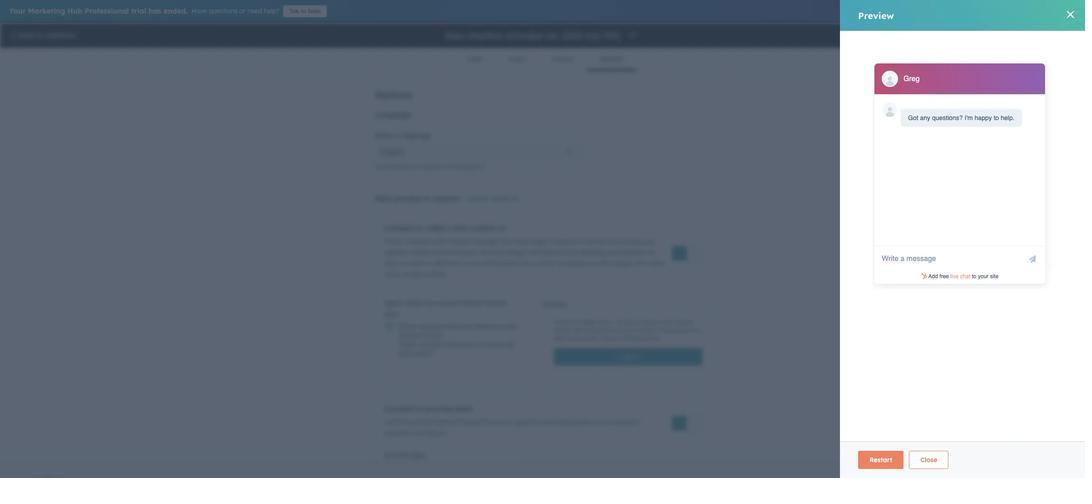 Task type: describe. For each thing, give the bounding box(es) containing it.
english button
[[375, 143, 579, 161]]

marketing
[[28, 6, 65, 15]]

field
[[422, 419, 435, 427]]

.
[[660, 336, 661, 342]]

languages
[[450, 163, 478, 170]]

privacy policy link
[[621, 336, 660, 342]]

show
[[384, 310, 400, 319]]

as
[[522, 260, 529, 268]]

cookie,
[[581, 336, 599, 342]]

chat up "visitors"
[[565, 319, 577, 326]]

display button
[[539, 48, 587, 70]]

the up navigates
[[569, 249, 579, 257]]

your right if
[[391, 238, 405, 246]]

collect
[[425, 224, 449, 233]]

0 horizontal spatial conversation
[[482, 260, 520, 268]]

banner for before
[[448, 322, 472, 331]]

back
[[19, 31, 35, 39]]

close image
[[1064, 8, 1071, 15]]

did
[[598, 238, 607, 246]]

questions
[[209, 7, 238, 15]]

on inside if your website visitor leaves the page that they began chatting on but did not accept your website cookie consent banner, the chat widget will reset and the existing conversation will end. in order to maintain a chat conversation as a visitor navigates to other pages, the visitor must accept cookies.
[[577, 238, 584, 246]]

link opens in a new window image inside 'learn more' link
[[511, 196, 519, 203]]

language
[[402, 132, 431, 140]]

&
[[424, 194, 430, 203]]

navigates
[[557, 260, 586, 268]]

talk to sales button
[[283, 5, 327, 17]]

the inside select when the consent banner should show
[[424, 300, 434, 308]]

end.
[[384, 260, 397, 268]]

data
[[455, 405, 472, 414]]

professional
[[85, 6, 129, 15]]

back to chatflows button
[[9, 31, 76, 41]]

restart button
[[858, 452, 904, 470]]

close image
[[1067, 11, 1074, 18]]

before
[[474, 322, 497, 331]]

in
[[399, 260, 405, 268]]

to inside talk to sales button
[[301, 8, 306, 15]]

i agree button
[[554, 349, 702, 366]]

learn more
[[468, 194, 510, 203]]

to left store
[[531, 419, 537, 427]]

learn about our
[[375, 163, 420, 170]]

a right as
[[531, 260, 535, 268]]

cookie inside this chat widget uses a cookie to interact with website visitors and to provide your chat history. to find out more about this cookie, see our
[[615, 319, 632, 326]]

data privacy & consent
[[375, 194, 460, 203]]

text
[[409, 419, 420, 427]]

that
[[500, 238, 513, 246]]

other
[[596, 260, 612, 268]]

preview dialog
[[840, 0, 1085, 479]]

more inside this chat widget uses a cookie to interact with website visitors and to provide your chat history. to find out more about this cookie, see our
[[687, 327, 700, 334]]

use
[[384, 419, 396, 427]]

consent inside show consent banner to visitor on exit intent
[[419, 340, 446, 350]]

consent inside select when the consent banner should show
[[436, 300, 460, 308]]

see
[[601, 336, 610, 342]]

consent to collect chat cookies
[[384, 224, 497, 233]]

chat inside show consent banner before visitor starts a chat
[[427, 331, 442, 340]]

to right below
[[456, 419, 462, 427]]

language
[[375, 110, 411, 119]]

i
[[617, 353, 620, 361]]

build button
[[454, 48, 495, 70]]

find
[[666, 327, 676, 334]]

sales
[[308, 8, 321, 15]]

and inside this chat widget uses a cookie to interact with website visitors and to provide your chat history. to find out more about this cookie, see our
[[573, 327, 583, 334]]

close button
[[909, 452, 949, 470]]

preview inside dialog
[[858, 10, 894, 21]]

this
[[570, 336, 580, 342]]

but
[[586, 238, 596, 246]]

cookie inside if your website visitor leaves the page that they began chatting on but did not accept your website cookie consent banner, the chat widget will reset and the existing conversation will end. in order to maintain a chat conversation as a visitor navigates to other pages, the visitor must accept cookies.
[[409, 249, 429, 257]]

1 vertical spatial accept
[[401, 271, 421, 279]]

to up cookie,
[[585, 327, 590, 334]]

0 vertical spatial conversation
[[606, 249, 645, 257]]

1 vertical spatial options
[[375, 89, 413, 101]]

0 horizontal spatial our
[[409, 163, 418, 170]]

consent type
[[384, 452, 425, 460]]

the right pages, at the bottom
[[635, 260, 645, 268]]

chatflows
[[45, 31, 76, 39]]

you
[[501, 419, 512, 427]]

options button
[[587, 48, 636, 70]]

a inside this chat widget uses a cookie to interact with website visitors and to provide your chat history. to find out more about this cookie, see our
[[610, 319, 614, 326]]

began
[[529, 238, 548, 246]]

your marketing hub professional trial has ended. have questions or need help?
[[9, 6, 280, 15]]

if your website visitor leaves the page that they began chatting on but did not accept your website cookie consent banner, the chat widget will reset and the existing conversation will end. in order to maintain a chat conversation as a visitor navigates to other pages, the visitor must accept cookies.
[[384, 238, 665, 279]]

select when the consent banner should show
[[384, 300, 507, 319]]

consent for consent to process data
[[384, 405, 414, 414]]

to left collect
[[416, 224, 423, 233]]

a inside show consent banner before visitor starts a chat
[[421, 331, 425, 340]]

cookies.
[[423, 271, 447, 279]]

history.
[[638, 327, 657, 334]]

learn for learn more
[[468, 194, 489, 203]]

information.
[[412, 430, 448, 438]]

privacy policy .
[[621, 336, 661, 342]]

0 vertical spatial website
[[406, 238, 429, 246]]

to down 'existing' at the right bottom of page
[[588, 260, 594, 268]]

to inside show consent banner to visitor on exit intent
[[474, 340, 481, 350]]

1 vertical spatial website
[[384, 249, 407, 257]]

supported languages
[[420, 163, 478, 170]]

this
[[554, 319, 564, 326]]

provide
[[592, 327, 611, 334]]

target
[[507, 55, 526, 63]]

consent to process data
[[384, 405, 472, 414]]

show consent banner before visitor starts a chat
[[399, 322, 520, 340]]

visitors
[[554, 327, 572, 334]]

target button
[[495, 48, 539, 70]]

select for select a language
[[375, 132, 394, 140]]

visitor down reset
[[537, 260, 555, 268]]

select a language
[[375, 132, 431, 140]]

to inside back to chatflows button
[[37, 31, 43, 39]]

have
[[191, 7, 207, 15]]

when
[[405, 300, 422, 308]]

or
[[239, 7, 246, 15]]

personal
[[384, 430, 410, 438]]

back to chatflows
[[19, 31, 76, 39]]

this chat widget uses a cookie to interact with website visitors and to provide your chat history. to find out more about this cookie, see our
[[554, 319, 700, 342]]



Task type: vqa. For each thing, say whether or not it's contained in the screenshot.
starts
yes



Task type: locate. For each thing, give the bounding box(es) containing it.
banner inside select when the consent banner should show
[[462, 300, 484, 308]]

chat up intent
[[427, 331, 442, 340]]

preview button
[[994, 26, 1042, 44]]

0 horizontal spatial link opens in a new window image
[[479, 163, 485, 172]]

None field
[[444, 29, 624, 42]]

0 vertical spatial process
[[425, 405, 453, 414]]

will
[[528, 249, 538, 257], [646, 249, 656, 257]]

banner
[[462, 300, 484, 308], [448, 322, 472, 331], [448, 340, 472, 350]]

chat down page
[[491, 249, 504, 257]]

2 vertical spatial preview
[[543, 301, 567, 309]]

website up order
[[406, 238, 429, 246]]

show for a
[[399, 322, 417, 331]]

website inside this chat widget uses a cookie to interact with website visitors and to provide your chat history. to find out more about this cookie, see our
[[674, 319, 694, 326]]

link opens in a new window image
[[479, 163, 485, 172], [511, 196, 519, 203]]

chat down banner,
[[467, 260, 480, 268]]

leaves
[[451, 238, 470, 246]]

0 horizontal spatial need
[[247, 7, 262, 15]]

visitor
[[431, 238, 449, 246], [537, 260, 555, 268], [647, 260, 665, 268], [499, 322, 520, 331], [483, 340, 504, 350]]

1 vertical spatial and
[[573, 327, 583, 334]]

0 vertical spatial need
[[247, 7, 262, 15]]

need right or
[[247, 7, 262, 15]]

type
[[411, 452, 425, 460]]

1 horizontal spatial cookie
[[615, 319, 632, 326]]

widget
[[506, 249, 527, 257], [578, 319, 596, 326]]

0 horizontal spatial more
[[491, 194, 510, 203]]

supported
[[420, 163, 448, 170]]

if
[[384, 238, 389, 246]]

select inside select when the consent banner should show
[[384, 300, 403, 308]]

your right not
[[643, 238, 656, 246]]

and down chatting
[[556, 249, 568, 257]]

banner,
[[456, 249, 478, 257]]

process up below
[[425, 405, 453, 414]]

to down before
[[474, 340, 481, 350]]

your
[[9, 6, 26, 15]]

consent up the maintain
[[430, 249, 454, 257]]

and up this
[[573, 327, 583, 334]]

link opens in a new window image right learn more
[[511, 196, 519, 203]]

your inside this chat widget uses a cookie to interact with website visitors and to provide your chat history. to find out more about this cookie, see our
[[612, 327, 624, 334]]

customer's
[[609, 419, 641, 427]]

1 horizontal spatial link opens in a new window image
[[511, 196, 519, 203]]

chatting
[[550, 238, 575, 246]]

1 vertical spatial our
[[611, 336, 620, 342]]

preview
[[858, 10, 894, 21], [1006, 31, 1030, 39], [543, 301, 567, 309]]

2 vertical spatial consent
[[384, 452, 410, 460]]

to right order
[[425, 260, 431, 268]]

on left "but"
[[577, 238, 584, 246]]

1 horizontal spatial about
[[554, 336, 569, 342]]

0 horizontal spatial accept
[[401, 271, 421, 279]]

1 vertical spatial conversation
[[482, 260, 520, 268]]

supported languages link
[[420, 163, 486, 172]]

0 horizontal spatial preview
[[543, 301, 567, 309]]

0 vertical spatial more
[[491, 194, 510, 203]]

preview inside button
[[1006, 31, 1030, 39]]

existing
[[581, 249, 604, 257]]

consent down select when the consent banner should show
[[419, 322, 446, 331]]

0 vertical spatial link opens in a new window image
[[479, 165, 485, 170]]

to up text
[[416, 405, 423, 414]]

reset
[[540, 249, 554, 257]]

0 vertical spatial banner
[[462, 300, 484, 308]]

1 horizontal spatial learn
[[468, 194, 489, 203]]

consent inside show consent banner before visitor starts a chat
[[419, 322, 446, 331]]

interact
[[640, 319, 660, 326]]

consent up if
[[384, 224, 414, 233]]

1 vertical spatial show
[[399, 340, 417, 350]]

the down page
[[480, 249, 489, 257]]

0 horizontal spatial will
[[528, 249, 538, 257]]

on inside show consent banner to visitor on exit intent
[[506, 340, 515, 350]]

1 vertical spatial need
[[514, 419, 529, 427]]

link opens in a new window image inside the supported languages link
[[479, 165, 485, 170]]

1 vertical spatial about
[[554, 336, 569, 342]]

0 vertical spatial link opens in a new window image
[[479, 163, 485, 172]]

privacy
[[395, 194, 422, 203]]

learn
[[375, 163, 390, 170], [468, 194, 489, 203]]

widget down they
[[506, 249, 527, 257]]

navigation
[[454, 48, 636, 70]]

with
[[662, 319, 672, 326]]

more up cookies
[[491, 194, 510, 203]]

1 vertical spatial cookie
[[615, 319, 632, 326]]

visitor down before
[[483, 340, 504, 350]]

data
[[375, 194, 393, 203]]

to
[[301, 8, 306, 15], [37, 31, 43, 39], [416, 224, 423, 233], [425, 260, 431, 268], [588, 260, 594, 268], [633, 319, 639, 326], [585, 327, 590, 334], [474, 340, 481, 350], [416, 405, 423, 414], [456, 419, 462, 427], [531, 419, 537, 427]]

select up english
[[375, 132, 394, 140]]

1 vertical spatial select
[[384, 300, 403, 308]]

1 consent from the top
[[384, 224, 414, 233]]

on
[[577, 238, 584, 246], [506, 340, 515, 350]]

consent right &
[[432, 194, 460, 203]]

widget inside if your website visitor leaves the page that they began chatting on but did not accept your website cookie consent banner, the chat widget will reset and the existing conversation will end. in order to maintain a chat conversation as a visitor navigates to other pages, the visitor must accept cookies.
[[506, 249, 527, 257]]

consent inside if your website visitor leaves the page that they began chatting on but did not accept your website cookie consent banner, the chat widget will reset and the existing conversation will end. in order to maintain a chat conversation as a visitor navigates to other pages, the visitor must accept cookies.
[[430, 249, 454, 257]]

1 show from the top
[[399, 322, 417, 331]]

your up 'privacy'
[[612, 327, 624, 334]]

website up the out
[[674, 319, 694, 326]]

cookie
[[409, 249, 429, 257], [615, 319, 632, 326]]

need inside the your marketing hub professional trial has ended. have questions or need help?
[[247, 7, 262, 15]]

out
[[677, 327, 686, 334]]

0 vertical spatial consent
[[384, 224, 414, 233]]

select up show
[[384, 300, 403, 308]]

navigation containing build
[[454, 48, 636, 70]]

select for select when the consent banner should show
[[384, 300, 403, 308]]

1 vertical spatial widget
[[578, 319, 596, 326]]

link opens in a new window image
[[479, 165, 485, 170], [511, 196, 519, 203]]

and inside if your website visitor leaves the page that they began chatting on but did not accept your website cookie consent banner, the chat widget will reset and the existing conversation will end. in order to maintain a chat conversation as a visitor navigates to other pages, the visitor must accept cookies.
[[556, 249, 568, 257]]

2 show from the top
[[399, 340, 417, 350]]

banner inside show consent banner to visitor on exit intent
[[448, 340, 472, 350]]

restart
[[870, 457, 893, 465]]

link opens in a new window image right learn more
[[511, 196, 519, 203]]

0 vertical spatial learn
[[375, 163, 390, 170]]

2 horizontal spatial preview
[[1006, 31, 1030, 39]]

help?
[[264, 7, 280, 15]]

link opens in a new window image down english popup button
[[479, 163, 485, 172]]

2 will from the left
[[646, 249, 656, 257]]

1 horizontal spatial will
[[646, 249, 656, 257]]

and inside use the text field below to explain why you need to store and process your customer's personal information.
[[555, 419, 567, 427]]

accept right not
[[621, 238, 641, 246]]

our inside this chat widget uses a cookie to interact with website visitors and to provide your chat history. to find out more about this cookie, see our
[[611, 336, 620, 342]]

the left page
[[472, 238, 481, 246]]

show inside show consent banner to visitor on exit intent
[[399, 340, 417, 350]]

chat up the leaves
[[451, 224, 467, 233]]

visitor down consent to collect chat cookies
[[431, 238, 449, 246]]

1 horizontal spatial our
[[611, 336, 620, 342]]

a right "starts"
[[421, 331, 425, 340]]

trial
[[131, 6, 146, 15]]

our right see
[[611, 336, 620, 342]]

intent
[[413, 350, 433, 359]]

your
[[391, 238, 405, 246], [643, 238, 656, 246], [612, 327, 624, 334], [593, 419, 607, 427]]

cookies
[[470, 224, 497, 233]]

consent right "starts"
[[419, 340, 446, 350]]

pages,
[[614, 260, 634, 268]]

our left the supported
[[409, 163, 418, 170]]

the up personal
[[397, 419, 407, 427]]

1 vertical spatial banner
[[448, 322, 472, 331]]

link opens in a new window image down english popup button
[[479, 165, 485, 170]]

1 horizontal spatial options
[[599, 55, 624, 63]]

0 vertical spatial accept
[[621, 238, 641, 246]]

why
[[487, 419, 499, 427]]

the inside use the text field below to explain why you need to store and process your customer's personal information.
[[397, 419, 407, 427]]

learn for learn about our
[[375, 163, 390, 170]]

1 vertical spatial learn
[[468, 194, 489, 203]]

0 horizontal spatial cookie
[[409, 249, 429, 257]]

about inside this chat widget uses a cookie to interact with website visitors and to provide your chat history. to find out more about this cookie, see our
[[554, 336, 569, 342]]

banner inside show consent banner before visitor starts a chat
[[448, 322, 472, 331]]

0 horizontal spatial options
[[375, 89, 413, 101]]

0 horizontal spatial link opens in a new window image
[[479, 165, 485, 170]]

1 horizontal spatial more
[[687, 327, 700, 334]]

display
[[552, 55, 574, 63]]

show inside show consent banner before visitor starts a chat
[[399, 322, 417, 331]]

banner up show consent banner to visitor on exit intent
[[448, 322, 472, 331]]

1 vertical spatial on
[[506, 340, 515, 350]]

visitor inside show consent banner before visitor starts a chat
[[499, 322, 520, 331]]

0 vertical spatial preview
[[858, 10, 894, 21]]

banner left should at the left bottom of page
[[462, 300, 484, 308]]

0 horizontal spatial widget
[[506, 249, 527, 257]]

must
[[384, 271, 399, 279]]

2 consent from the top
[[384, 405, 414, 414]]

a
[[396, 132, 400, 140], [461, 260, 465, 268], [531, 260, 535, 268], [610, 319, 614, 326], [421, 331, 425, 340]]

select
[[375, 132, 394, 140], [384, 300, 403, 308]]

should
[[486, 300, 507, 308]]

1 vertical spatial link opens in a new window image
[[511, 196, 519, 203]]

and right store
[[555, 419, 567, 427]]

2 vertical spatial and
[[555, 419, 567, 427]]

cookie up order
[[409, 249, 429, 257]]

the right when
[[424, 300, 434, 308]]

1 vertical spatial process
[[569, 419, 592, 427]]

link opens in a new window image inside 'learn more' link
[[511, 196, 519, 203]]

conversation down that
[[482, 260, 520, 268]]

0 vertical spatial and
[[556, 249, 568, 257]]

not
[[609, 238, 619, 246]]

banner for to
[[448, 340, 472, 350]]

1 vertical spatial more
[[687, 327, 700, 334]]

our
[[409, 163, 418, 170], [611, 336, 620, 342]]

on down should at the left bottom of page
[[506, 340, 515, 350]]

1 vertical spatial link opens in a new window image
[[511, 196, 519, 203]]

they
[[514, 238, 527, 246]]

consent left type
[[384, 452, 410, 460]]

0 vertical spatial on
[[577, 238, 584, 246]]

0 vertical spatial cookie
[[409, 249, 429, 257]]

1 horizontal spatial widget
[[578, 319, 596, 326]]

talk to sales
[[289, 8, 321, 15]]

hub
[[67, 6, 82, 15]]

agree
[[622, 353, 639, 361]]

your left customer's
[[593, 419, 607, 427]]

0 horizontal spatial on
[[506, 340, 515, 350]]

1 vertical spatial consent
[[384, 405, 414, 414]]

3 consent from the top
[[384, 452, 410, 460]]

more
[[491, 194, 510, 203], [687, 327, 700, 334]]

1 horizontal spatial conversation
[[606, 249, 645, 257]]

consent up show consent banner before visitor starts a chat at the bottom
[[436, 300, 460, 308]]

a right uses
[[610, 319, 614, 326]]

options inside button
[[599, 55, 624, 63]]

close
[[921, 457, 938, 465]]

about down "visitors"
[[554, 336, 569, 342]]

consent up the 'use'
[[384, 405, 414, 414]]

1 horizontal spatial accept
[[621, 238, 641, 246]]

1 horizontal spatial preview
[[858, 10, 894, 21]]

0 vertical spatial show
[[399, 322, 417, 331]]

0 horizontal spatial process
[[425, 405, 453, 414]]

0 vertical spatial about
[[392, 163, 408, 170]]

1 horizontal spatial on
[[577, 238, 584, 246]]

process
[[425, 405, 453, 414], [569, 419, 592, 427]]

to
[[658, 327, 664, 334]]

1 horizontal spatial process
[[569, 419, 592, 427]]

more right the out
[[687, 327, 700, 334]]

0 vertical spatial widget
[[506, 249, 527, 257]]

0 horizontal spatial learn
[[375, 163, 390, 170]]

visitor right pages, at the bottom
[[647, 260, 665, 268]]

accept down order
[[401, 271, 421, 279]]

need right you
[[514, 419, 529, 427]]

banner right intent
[[448, 340, 472, 350]]

website up the "end."
[[384, 249, 407, 257]]

visitor inside show consent banner to visitor on exit intent
[[483, 340, 504, 350]]

learn up cookies
[[468, 194, 489, 203]]

need inside use the text field below to explain why you need to store and process your customer's personal information.
[[514, 419, 529, 427]]

page
[[483, 238, 499, 246]]

ended.
[[164, 6, 188, 15]]

english
[[380, 148, 404, 157]]

consent for consent to collect chat cookies
[[384, 224, 414, 233]]

1 will from the left
[[528, 249, 538, 257]]

policy
[[643, 336, 660, 342]]

1 horizontal spatial need
[[514, 419, 529, 427]]

to right talk
[[301, 8, 306, 15]]

store
[[539, 419, 554, 427]]

and
[[556, 249, 568, 257], [573, 327, 583, 334], [555, 419, 567, 427]]

a up english
[[396, 132, 400, 140]]

consent
[[432, 194, 460, 203], [430, 249, 454, 257], [436, 300, 460, 308], [419, 322, 446, 331], [419, 340, 446, 350]]

2 vertical spatial banner
[[448, 340, 472, 350]]

cookie up 'privacy'
[[615, 319, 632, 326]]

order
[[407, 260, 423, 268]]

your inside use the text field below to explain why you need to store and process your customer's personal information.
[[593, 419, 607, 427]]

0 vertical spatial options
[[599, 55, 624, 63]]

0 vertical spatial our
[[409, 163, 418, 170]]

a down banner,
[[461, 260, 465, 268]]

0 horizontal spatial about
[[392, 163, 408, 170]]

chat up 'privacy'
[[625, 327, 637, 334]]

explain
[[464, 419, 486, 427]]

to right back
[[37, 31, 43, 39]]

learn down english
[[375, 163, 390, 170]]

consent for consent type
[[384, 452, 410, 460]]

conversation up pages, at the bottom
[[606, 249, 645, 257]]

consent
[[384, 224, 414, 233], [384, 405, 414, 414], [384, 452, 410, 460]]

exit
[[399, 350, 411, 359]]

use the text field below to explain why you need to store and process your customer's personal information.
[[384, 419, 641, 438]]

1 horizontal spatial link opens in a new window image
[[511, 196, 519, 203]]

starts
[[399, 331, 419, 340]]

to left interact
[[633, 319, 639, 326]]

process inside use the text field below to explain why you need to store and process your customer's personal information.
[[569, 419, 592, 427]]

1 vertical spatial preview
[[1006, 31, 1030, 39]]

0 vertical spatial select
[[375, 132, 394, 140]]

process right store
[[569, 419, 592, 427]]

show for exit
[[399, 340, 417, 350]]

show
[[399, 322, 417, 331], [399, 340, 417, 350]]

2 vertical spatial website
[[674, 319, 694, 326]]

build
[[467, 55, 482, 63]]

about down english
[[392, 163, 408, 170]]

visitor right before
[[499, 322, 520, 331]]

widget inside this chat widget uses a cookie to interact with website visitors and to provide your chat history. to find out more about this cookie, see our
[[578, 319, 596, 326]]

widget left uses
[[578, 319, 596, 326]]



